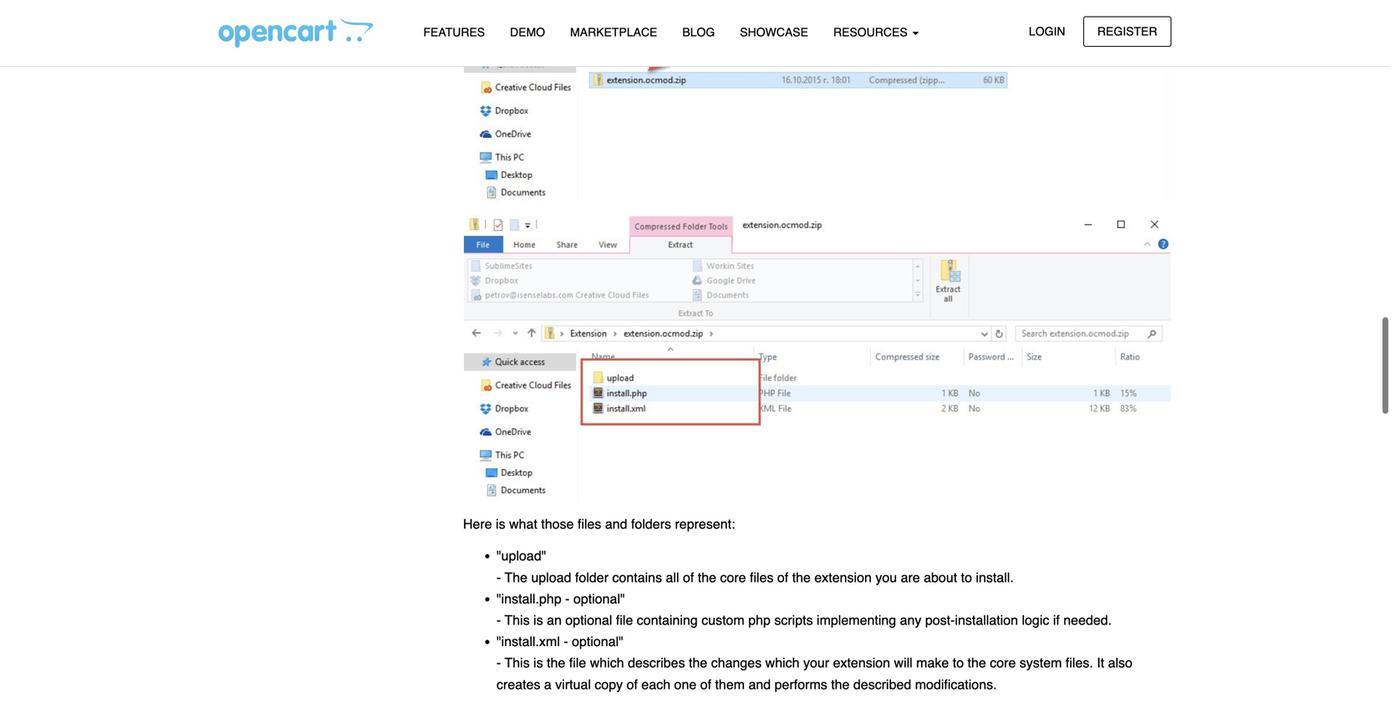 Task type: describe. For each thing, give the bounding box(es) containing it.
system
[[1020, 655, 1062, 671]]

1 vertical spatial is
[[534, 612, 543, 628]]

contains
[[612, 570, 662, 585]]

0 vertical spatial extension
[[815, 570, 872, 585]]

any
[[900, 612, 922, 628]]

register link
[[1083, 16, 1172, 47]]

compressed file content image
[[463, 214, 1172, 503]]

resources link
[[821, 18, 932, 47]]

0 horizontal spatial core
[[720, 570, 746, 585]]

demo
[[510, 25, 545, 39]]

demo link
[[498, 18, 558, 47]]

the right the performs
[[831, 677, 850, 692]]

opencart - open source shopping cart solution image
[[219, 18, 373, 48]]

showcase
[[740, 25, 808, 39]]

- down upload
[[565, 591, 570, 606]]

creates
[[497, 677, 540, 692]]

folders
[[631, 516, 671, 532]]

marketplace
[[570, 25, 657, 39]]

needed.
[[1064, 612, 1112, 628]]

resources
[[833, 25, 911, 39]]

them
[[715, 677, 745, 692]]

2 vertical spatial is
[[534, 655, 543, 671]]

logic
[[1022, 612, 1050, 628]]

copy
[[595, 677, 623, 692]]

blog
[[683, 25, 715, 39]]

folder
[[575, 570, 609, 585]]

about
[[924, 570, 957, 585]]

containing
[[637, 612, 698, 628]]

each
[[642, 677, 671, 692]]

optional
[[565, 612, 612, 628]]

the up a
[[547, 655, 565, 671]]

a
[[544, 677, 552, 692]]

performs
[[775, 677, 827, 692]]

make
[[916, 655, 949, 671]]

0 horizontal spatial files
[[578, 516, 601, 532]]

upload
[[531, 570, 571, 585]]

register
[[1098, 25, 1157, 38]]

0 horizontal spatial file
[[569, 655, 586, 671]]

1 vertical spatial extension
[[833, 655, 890, 671]]

of up scripts
[[777, 570, 789, 585]]

"install.php
[[497, 591, 562, 606]]

will
[[894, 655, 913, 671]]

represent:
[[675, 516, 735, 532]]

2 this from the top
[[505, 655, 530, 671]]

it
[[1097, 655, 1104, 671]]

the up scripts
[[792, 570, 811, 585]]

are
[[901, 570, 920, 585]]

1 horizontal spatial file
[[616, 612, 633, 628]]

1 horizontal spatial core
[[990, 655, 1016, 671]]



Task type: vqa. For each thing, say whether or not it's contained in the screenshot.
Here is what those files and folders represent:
yes



Task type: locate. For each thing, give the bounding box(es) containing it.
1 vertical spatial file
[[569, 655, 586, 671]]

- up "install.xml
[[497, 612, 501, 628]]

extension left the you
[[815, 570, 872, 585]]

1 horizontal spatial files
[[750, 570, 774, 585]]

optional" down folder
[[573, 591, 625, 606]]

"upload"
[[497, 548, 546, 564]]

and left the folders
[[605, 516, 627, 532]]

1 which from the left
[[590, 655, 624, 671]]

optional"
[[573, 591, 625, 606], [572, 634, 624, 649]]

and
[[605, 516, 627, 532], [749, 677, 771, 692]]

core up custom
[[720, 570, 746, 585]]

file
[[616, 612, 633, 628], [569, 655, 586, 671]]

the up modifications.
[[968, 655, 986, 671]]

login
[[1029, 25, 1065, 38]]

of right all
[[683, 570, 694, 585]]

optional" down optional at bottom
[[572, 634, 624, 649]]

files
[[578, 516, 601, 532], [750, 570, 774, 585]]

php
[[748, 612, 771, 628]]

1 this from the top
[[505, 612, 530, 628]]

and inside ""upload" - the upload folder contains all of the core files of the extension you are about to install. "install.php - optional" - this is an optional file containing custom php scripts implementing any post-installation logic if needed. "install.xml - optional" - this is the file which describes the changes which your extension will make to the core system files. it also creates a virtual copy of each one of them and performs the described modifications."
[[749, 677, 771, 692]]

file up 'virtual'
[[569, 655, 586, 671]]

- up creates
[[497, 655, 501, 671]]

which
[[590, 655, 624, 671], [765, 655, 800, 671]]

the up one
[[689, 655, 707, 671]]

blog link
[[670, 18, 728, 47]]

the right all
[[698, 570, 716, 585]]

is
[[496, 516, 506, 532], [534, 612, 543, 628], [534, 655, 543, 671]]

0 vertical spatial core
[[720, 570, 746, 585]]

"upload" - the upload folder contains all of the core files of the extension you are about to install. "install.php - optional" - this is an optional file containing custom php scripts implementing any post-installation logic if needed. "install.xml - optional" - this is the file which describes the changes which your extension will make to the core system files. it also creates a virtual copy of each one of them and performs the described modifications.
[[497, 548, 1133, 692]]

0 vertical spatial this
[[505, 612, 530, 628]]

"install.xml
[[497, 634, 560, 649]]

1 vertical spatial and
[[749, 677, 771, 692]]

-
[[497, 570, 501, 585], [565, 591, 570, 606], [497, 612, 501, 628], [564, 634, 568, 649], [497, 655, 501, 671]]

of right copy at bottom
[[627, 677, 638, 692]]

and right them
[[749, 677, 771, 692]]

what
[[509, 516, 537, 532]]

1 horizontal spatial which
[[765, 655, 800, 671]]

0 vertical spatial to
[[961, 570, 972, 585]]

features
[[423, 25, 485, 39]]

implementing
[[817, 612, 896, 628]]

is down "install.xml
[[534, 655, 543, 671]]

login link
[[1015, 16, 1080, 47]]

also
[[1108, 655, 1133, 671]]

marketplace link
[[558, 18, 670, 47]]

core
[[720, 570, 746, 585], [990, 655, 1016, 671]]

of
[[683, 570, 694, 585], [777, 570, 789, 585], [627, 677, 638, 692], [700, 677, 711, 692]]

modifications.
[[915, 677, 997, 692]]

files inside ""upload" - the upload folder contains all of the core files of the extension you are about to install. "install.php - optional" - this is an optional file containing custom php scripts implementing any post-installation logic if needed. "install.xml - optional" - this is the file which describes the changes which your extension will make to the core system files. it also creates a virtual copy of each one of them and performs the described modifications."
[[750, 570, 774, 585]]

here
[[463, 516, 492, 532]]

custom
[[702, 612, 745, 628]]

of right one
[[700, 677, 711, 692]]

scripts
[[774, 612, 813, 628]]

virtual
[[555, 677, 591, 692]]

install.
[[976, 570, 1014, 585]]

1 vertical spatial files
[[750, 570, 774, 585]]

post-
[[925, 612, 955, 628]]

the
[[698, 570, 716, 585], [792, 570, 811, 585], [547, 655, 565, 671], [689, 655, 707, 671], [968, 655, 986, 671], [831, 677, 850, 692]]

to up modifications.
[[953, 655, 964, 671]]

0 vertical spatial is
[[496, 516, 506, 532]]

which up copy at bottom
[[590, 655, 624, 671]]

which up the performs
[[765, 655, 800, 671]]

1 vertical spatial core
[[990, 655, 1016, 671]]

files up php
[[750, 570, 774, 585]]

0 vertical spatial optional"
[[573, 591, 625, 606]]

here is what those files and folders represent:
[[463, 516, 735, 532]]

extension
[[815, 570, 872, 585], [833, 655, 890, 671]]

is left an
[[534, 612, 543, 628]]

an
[[547, 612, 562, 628]]

showcase link
[[728, 18, 821, 47]]

1 vertical spatial optional"
[[572, 634, 624, 649]]

1 vertical spatial to
[[953, 655, 964, 671]]

0 horizontal spatial and
[[605, 516, 627, 532]]

0 vertical spatial file
[[616, 612, 633, 628]]

to right about
[[961, 570, 972, 585]]

files.
[[1066, 655, 1093, 671]]

comressed file image
[[463, 0, 1172, 203]]

if
[[1053, 612, 1060, 628]]

the
[[505, 570, 528, 585]]

1 horizontal spatial and
[[749, 677, 771, 692]]

0 horizontal spatial which
[[590, 655, 624, 671]]

0 vertical spatial files
[[578, 516, 601, 532]]

this up "install.xml
[[505, 612, 530, 628]]

describes
[[628, 655, 685, 671]]

one
[[674, 677, 697, 692]]

2 which from the left
[[765, 655, 800, 671]]

file right optional at bottom
[[616, 612, 633, 628]]

changes
[[711, 655, 762, 671]]

to
[[961, 570, 972, 585], [953, 655, 964, 671]]

you
[[876, 570, 897, 585]]

1 vertical spatial this
[[505, 655, 530, 671]]

your
[[803, 655, 829, 671]]

this up creates
[[505, 655, 530, 671]]

is left what
[[496, 516, 506, 532]]

those
[[541, 516, 574, 532]]

this
[[505, 612, 530, 628], [505, 655, 530, 671]]

features link
[[411, 18, 498, 47]]

extension up described
[[833, 655, 890, 671]]

core left system
[[990, 655, 1016, 671]]

all
[[666, 570, 679, 585]]

- left the
[[497, 570, 501, 585]]

files right those
[[578, 516, 601, 532]]

- down optional at bottom
[[564, 634, 568, 649]]

0 vertical spatial and
[[605, 516, 627, 532]]

installation
[[955, 612, 1018, 628]]

described
[[853, 677, 911, 692]]



